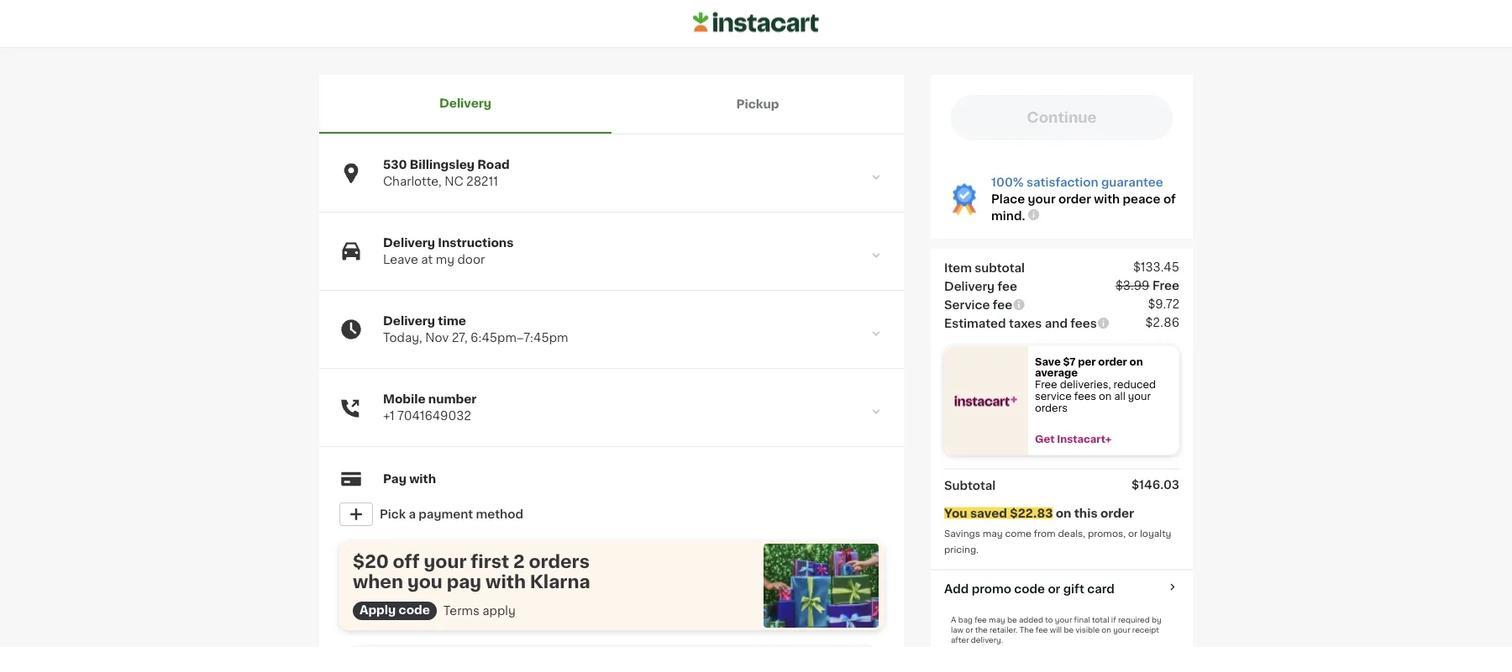 Task type: vqa. For each thing, say whether or not it's contained in the screenshot.
the left ORDERS
yes



Task type: describe. For each thing, give the bounding box(es) containing it.
pick a payment method
[[380, 509, 524, 520]]

530 billingsley road charlotte, nc 28211
[[383, 159, 510, 187]]

fees inside the save $7 per order on average free deliveries, reduced service fees on all your orders
[[1075, 391, 1097, 401]]

mobile number image
[[869, 404, 884, 419]]

get instacart+
[[1036, 434, 1112, 444]]

klarna
[[530, 573, 591, 590]]

leave
[[383, 254, 418, 266]]

pickup button
[[612, 75, 904, 134]]

or inside a bag fee may be added to your final total if required by law or the retailer. the fee will be visible on your receipt after delivery.
[[966, 626, 974, 634]]

savings may come from deals, promos, or loyalty pricing.
[[945, 529, 1174, 554]]

time
[[438, 315, 466, 327]]

subtotal
[[975, 262, 1025, 274]]

$3.99
[[1116, 279, 1150, 291]]

reduced
[[1114, 380, 1157, 390]]

item subtotal
[[945, 262, 1025, 274]]

fee down subtotal
[[998, 280, 1018, 292]]

code inside button
[[1015, 583, 1046, 595]]

saved
[[971, 507, 1008, 519]]

your inside place your order with peace of mind.
[[1028, 193, 1056, 205]]

delivery.
[[971, 636, 1004, 644]]

get instacart+ button
[[1029, 434, 1180, 445]]

total
[[1093, 616, 1110, 624]]

pay with
[[383, 473, 436, 485]]

delivery time today, nov 27, 6:45pm–7:45pm
[[383, 315, 569, 344]]

add promo code or gift card
[[945, 583, 1115, 595]]

final
[[1075, 616, 1091, 624]]

$133.45
[[1134, 261, 1180, 273]]

2
[[514, 553, 525, 570]]

may inside savings may come from deals, promos, or loyalty pricing.
[[983, 529, 1003, 538]]

you saved $22.83 on this order
[[945, 507, 1135, 519]]

this
[[1075, 507, 1098, 519]]

first
[[471, 553, 509, 570]]

delivery for delivery
[[440, 97, 492, 109]]

apply code
[[360, 604, 430, 616]]

deliveries,
[[1060, 380, 1112, 390]]

on inside a bag fee may be added to your final total if required by law or the retailer. the fee will be visible on your receipt after delivery.
[[1102, 626, 1112, 634]]

savings
[[945, 529, 981, 538]]

1 vertical spatial code
[[399, 604, 430, 616]]

card
[[1088, 583, 1115, 595]]

item
[[945, 262, 972, 274]]

peace
[[1123, 193, 1161, 205]]

orders inside the save $7 per order on average free deliveries, reduced service fees on all your orders
[[1036, 403, 1068, 413]]

pay
[[383, 473, 407, 485]]

method
[[476, 509, 524, 520]]

$146.03
[[1132, 479, 1180, 490]]

road
[[478, 159, 510, 171]]

100%
[[992, 177, 1024, 188]]

estimated taxes and fees
[[945, 317, 1097, 329]]

1 horizontal spatial free
[[1153, 279, 1180, 291]]

with inside '$20 off your first 2 orders when you pay with klarna'
[[486, 573, 526, 590]]

today,
[[383, 332, 422, 344]]

payment
[[419, 509, 473, 520]]

$9.72
[[1148, 298, 1180, 310]]

fee down to on the right
[[1036, 626, 1049, 634]]

delivery button
[[319, 75, 612, 134]]

a bag fee may be added to your final total if required by law or the retailer. the fee will be visible on your receipt after delivery.
[[951, 616, 1162, 644]]

save $7 per order on average free deliveries, reduced service fees on all your orders
[[1036, 357, 1159, 413]]

530
[[383, 159, 407, 171]]

save
[[1036, 357, 1061, 366]]

delivery for delivery instructions leave at my door
[[383, 237, 435, 249]]

7041649032
[[398, 410, 471, 422]]

$20
[[353, 553, 389, 570]]

and
[[1045, 317, 1068, 329]]

instructions
[[438, 237, 514, 249]]

visible
[[1076, 626, 1100, 634]]

1 vertical spatial be
[[1064, 626, 1074, 634]]

service
[[1036, 391, 1072, 401]]

subtotal
[[945, 480, 996, 491]]

terms apply
[[444, 605, 516, 617]]

pickup
[[737, 98, 780, 110]]

$3.99 free
[[1116, 279, 1180, 291]]

$22.83
[[1010, 507, 1054, 519]]

apply
[[360, 604, 396, 616]]

28211
[[467, 176, 499, 187]]

0 vertical spatial fees
[[1071, 317, 1097, 329]]

on up deals,
[[1056, 507, 1072, 519]]

terms
[[444, 605, 480, 617]]

billingsley
[[410, 159, 475, 171]]

$2.86
[[1146, 316, 1180, 328]]

will
[[1050, 626, 1063, 634]]

deals,
[[1059, 529, 1086, 538]]

delivery for delivery time today, nov 27, 6:45pm–7:45pm
[[383, 315, 435, 327]]

pricing.
[[945, 545, 979, 554]]



Task type: locate. For each thing, give the bounding box(es) containing it.
2 vertical spatial order
[[1101, 507, 1135, 519]]

guarantee
[[1102, 177, 1164, 188]]

be up retailer.
[[1008, 616, 1018, 624]]

0 vertical spatial with
[[1095, 193, 1121, 205]]

0 horizontal spatial or
[[966, 626, 974, 634]]

0 horizontal spatial code
[[399, 604, 430, 616]]

code up added
[[1015, 583, 1046, 595]]

promo
[[972, 583, 1012, 595]]

mobile
[[383, 393, 426, 405]]

27,
[[452, 332, 468, 344]]

more info about 100% satisfaction guarantee image
[[1027, 208, 1041, 222]]

at
[[421, 254, 433, 266]]

or down bag
[[966, 626, 974, 634]]

from
[[1034, 529, 1056, 538]]

delivery up leave
[[383, 237, 435, 249]]

estimated
[[945, 317, 1007, 329]]

to
[[1046, 616, 1054, 624]]

code down you
[[399, 604, 430, 616]]

free inside the save $7 per order on average free deliveries, reduced service fees on all your orders
[[1036, 380, 1058, 390]]

instacart+
[[1058, 434, 1112, 444]]

required
[[1119, 616, 1150, 624]]

on
[[1130, 357, 1144, 366], [1099, 391, 1112, 401], [1056, 507, 1072, 519], [1102, 626, 1112, 634]]

law
[[951, 626, 964, 634]]

0 vertical spatial code
[[1015, 583, 1046, 595]]

0 vertical spatial may
[[983, 529, 1003, 538]]

6:45pm–7:45pm
[[471, 332, 569, 344]]

on down total
[[1102, 626, 1112, 634]]

on left all
[[1099, 391, 1112, 401]]

0 vertical spatial be
[[1008, 616, 1018, 624]]

added
[[1019, 616, 1044, 624]]

with down 2 at the bottom left of the page
[[486, 573, 526, 590]]

free
[[1153, 279, 1180, 291], [1036, 380, 1058, 390]]

0 horizontal spatial orders
[[529, 553, 590, 570]]

orders down service
[[1036, 403, 1068, 413]]

1 vertical spatial fees
[[1075, 391, 1097, 401]]

a
[[409, 509, 416, 520]]

add
[[945, 583, 969, 595]]

1 horizontal spatial be
[[1064, 626, 1074, 634]]

service fee
[[945, 299, 1013, 311]]

order inside the save $7 per order on average free deliveries, reduced service fees on all your orders
[[1099, 357, 1128, 366]]

fees right and
[[1071, 317, 1097, 329]]

delivery inside delivery time today, nov 27, 6:45pm–7:45pm
[[383, 315, 435, 327]]

delivery inside delivery instructions leave at my door
[[383, 237, 435, 249]]

free up service
[[1036, 380, 1058, 390]]

place your order with peace of mind.
[[992, 193, 1177, 222]]

order right per
[[1099, 357, 1128, 366]]

1 horizontal spatial with
[[486, 573, 526, 590]]

your down if
[[1114, 626, 1131, 634]]

2 horizontal spatial with
[[1095, 193, 1121, 205]]

fee up the
[[975, 616, 987, 624]]

0 vertical spatial orders
[[1036, 403, 1068, 413]]

2 vertical spatial or
[[966, 626, 974, 634]]

1 vertical spatial or
[[1048, 583, 1061, 595]]

may up retailer.
[[989, 616, 1006, 624]]

orders up the klarna
[[529, 553, 590, 570]]

pick
[[380, 509, 406, 520]]

0 vertical spatial order
[[1059, 193, 1092, 205]]

with right 'pay'
[[409, 473, 436, 485]]

charlotte,
[[383, 176, 442, 187]]

order up promos,
[[1101, 507, 1135, 519]]

average
[[1036, 368, 1078, 378]]

your up more info about 100% satisfaction guarantee icon
[[1028, 193, 1056, 205]]

delivery
[[440, 97, 492, 109], [383, 237, 435, 249], [945, 280, 995, 292], [383, 315, 435, 327]]

0 horizontal spatial be
[[1008, 616, 1018, 624]]

delivery up billingsley
[[440, 97, 492, 109]]

1 vertical spatial orders
[[529, 553, 590, 570]]

taxes
[[1009, 317, 1043, 329]]

be
[[1008, 616, 1018, 624], [1064, 626, 1074, 634]]

1 horizontal spatial code
[[1015, 583, 1046, 595]]

orders
[[1036, 403, 1068, 413], [529, 553, 590, 570]]

or inside button
[[1048, 583, 1061, 595]]

apply
[[483, 605, 516, 617]]

my
[[436, 254, 455, 266]]

may down saved
[[983, 529, 1003, 538]]

$20 off your first 2 orders when you pay with klarna
[[353, 553, 591, 590]]

fees down the deliveries,
[[1075, 391, 1097, 401]]

delivery for delivery fee
[[945, 280, 995, 292]]

add promo code or gift card button
[[945, 580, 1115, 597]]

with inside place your order with peace of mind.
[[1095, 193, 1121, 205]]

your down reduced
[[1129, 391, 1152, 401]]

with down 'guarantee'
[[1095, 193, 1121, 205]]

or left loyalty
[[1129, 529, 1138, 538]]

satisfaction
[[1027, 177, 1099, 188]]

or inside savings may come from deals, promos, or loyalty pricing.
[[1129, 529, 1138, 538]]

+1
[[383, 410, 395, 422]]

free up $9.72
[[1153, 279, 1180, 291]]

or
[[1129, 529, 1138, 538], [1048, 583, 1061, 595], [966, 626, 974, 634]]

loyalty
[[1141, 529, 1172, 538]]

come
[[1006, 529, 1032, 538]]

number
[[429, 393, 477, 405]]

delivery time image
[[869, 326, 884, 341]]

home image
[[693, 10, 819, 35]]

door
[[458, 254, 485, 266]]

1 vertical spatial order
[[1099, 357, 1128, 366]]

receipt
[[1133, 626, 1160, 634]]

delivery instructions image
[[869, 248, 884, 263]]

nc
[[445, 176, 464, 187]]

your up pay
[[424, 553, 467, 570]]

if
[[1112, 616, 1117, 624]]

pay
[[447, 573, 482, 590]]

fee up estimated taxes and fees
[[993, 299, 1013, 311]]

gift
[[1064, 583, 1085, 595]]

1 vertical spatial free
[[1036, 380, 1058, 390]]

place
[[992, 193, 1026, 205]]

1 vertical spatial with
[[409, 473, 436, 485]]

delivery up today,
[[383, 315, 435, 327]]

delivery instructions leave at my door
[[383, 237, 514, 266]]

1 horizontal spatial orders
[[1036, 403, 1068, 413]]

1 horizontal spatial or
[[1048, 583, 1061, 595]]

service
[[945, 299, 990, 311]]

2 horizontal spatial or
[[1129, 529, 1138, 538]]

your inside the save $7 per order on average free deliveries, reduced service fees on all your orders
[[1129, 391, 1152, 401]]

0 horizontal spatial free
[[1036, 380, 1058, 390]]

a
[[951, 616, 957, 624]]

delivery inside 'button'
[[440, 97, 492, 109]]

by
[[1152, 616, 1162, 624]]

may inside a bag fee may be added to your final total if required by law or the retailer. the fee will be visible on your receipt after delivery.
[[989, 616, 1006, 624]]

when
[[353, 573, 403, 590]]

your up will
[[1056, 616, 1073, 624]]

get
[[1036, 434, 1055, 444]]

with
[[1095, 193, 1121, 205], [409, 473, 436, 485], [486, 573, 526, 590]]

be right will
[[1064, 626, 1074, 634]]

100% satisfaction guarantee
[[992, 177, 1164, 188]]

delivery fee
[[945, 280, 1018, 292]]

promos,
[[1088, 529, 1126, 538]]

after
[[951, 636, 970, 644]]

delivery up service
[[945, 280, 995, 292]]

0 vertical spatial or
[[1129, 529, 1138, 538]]

delivery address image
[[869, 170, 884, 185]]

1 vertical spatial may
[[989, 616, 1006, 624]]

or left gift
[[1048, 583, 1061, 595]]

mobile number +1 7041649032
[[383, 393, 477, 422]]

the
[[976, 626, 988, 634]]

0 vertical spatial free
[[1153, 279, 1180, 291]]

order inside place your order with peace of mind.
[[1059, 193, 1092, 205]]

your
[[1028, 193, 1056, 205], [1129, 391, 1152, 401], [424, 553, 467, 570], [1056, 616, 1073, 624], [1114, 626, 1131, 634]]

your inside '$20 off your first 2 orders when you pay with klarna'
[[424, 553, 467, 570]]

you
[[945, 507, 968, 519]]

off
[[393, 553, 420, 570]]

2 vertical spatial with
[[486, 573, 526, 590]]

per
[[1079, 357, 1096, 366]]

bag
[[959, 616, 973, 624]]

on up reduced
[[1130, 357, 1144, 366]]

mind.
[[992, 210, 1026, 222]]

order down 100% satisfaction guarantee on the right top of the page
[[1059, 193, 1092, 205]]

0 horizontal spatial with
[[409, 473, 436, 485]]

nov
[[425, 332, 449, 344]]

retailer.
[[990, 626, 1018, 634]]

orders inside '$20 off your first 2 orders when you pay with klarna'
[[529, 553, 590, 570]]

code
[[1015, 583, 1046, 595], [399, 604, 430, 616]]



